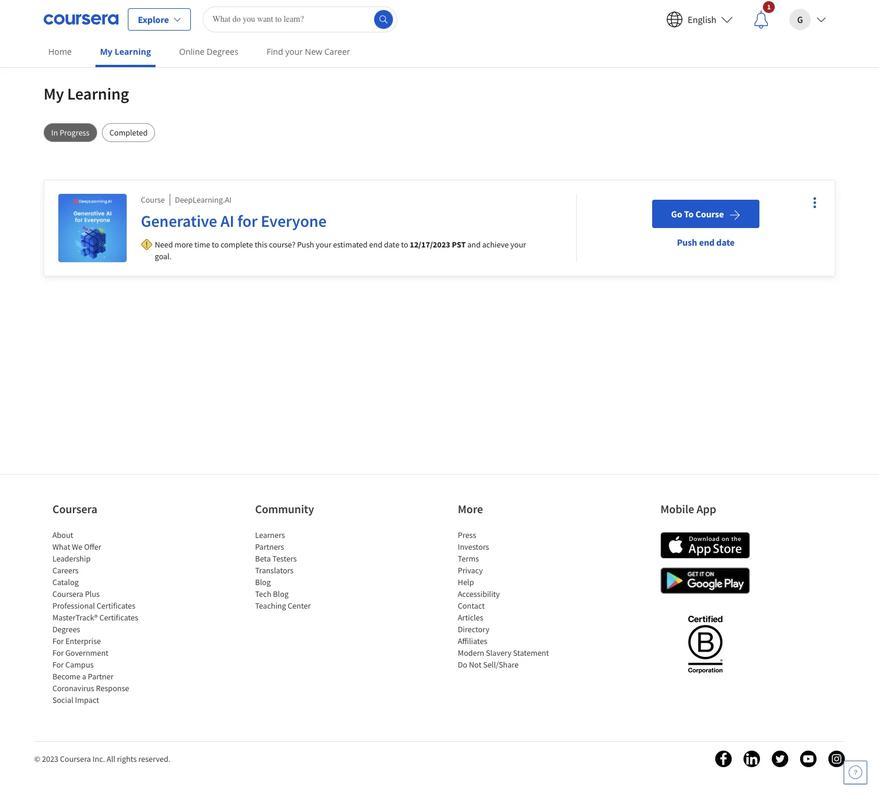 Task type: describe. For each thing, give the bounding box(es) containing it.
professional
[[52, 601, 95, 612]]

coursera facebook image
[[716, 751, 733, 768]]

my learning link
[[95, 38, 156, 67]]

career
[[325, 46, 351, 57]]

0 vertical spatial learning
[[115, 46, 151, 57]]

go to course
[[672, 208, 725, 220]]

for government link
[[52, 648, 109, 659]]

goal.
[[155, 251, 172, 262]]

go to course button
[[653, 200, 760, 228]]

estimated
[[333, 239, 368, 250]]

1 vertical spatial my learning
[[44, 83, 129, 104]]

explore
[[138, 13, 169, 25]]

app
[[697, 502, 717, 517]]

list for coursera
[[52, 530, 153, 707]]

0 vertical spatial certificates
[[97, 601, 136, 612]]

translators
[[255, 566, 294, 576]]

statement
[[514, 648, 550, 659]]

0 vertical spatial coursera
[[52, 502, 97, 517]]

0 horizontal spatial push
[[297, 239, 314, 250]]

privacy link
[[458, 566, 483, 576]]

press investors terms privacy help accessibility contact articles directory affiliates modern slavery statement do not sell/share
[[458, 530, 550, 671]]

enterprise
[[65, 636, 101, 647]]

all
[[107, 754, 115, 765]]

offer
[[84, 542, 101, 553]]

coursera inside about what we offer leadership careers catalog coursera plus professional certificates mastertrack® certificates degrees for enterprise for government for campus become a partner coronavirus response social impact
[[52, 589, 83, 600]]

degrees link
[[52, 625, 80, 635]]

degrees inside "link"
[[207, 46, 239, 57]]

ai
[[221, 211, 234, 232]]

learners partners beta testers translators blog tech blog teaching center
[[255, 530, 311, 612]]

help link
[[458, 577, 474, 588]]

privacy
[[458, 566, 483, 576]]

more
[[458, 502, 484, 517]]

deeplearning.ai
[[175, 195, 232, 205]]

completed button
[[102, 123, 155, 142]]

leadership
[[52, 554, 91, 564]]

more
[[175, 239, 193, 250]]

press link
[[458, 530, 477, 541]]

do not sell/share link
[[458, 660, 519, 671]]

2 to from the left
[[401, 239, 409, 250]]

inc.
[[93, 754, 105, 765]]

need more time to complete this course? push your estimated end date to 12/17/2023 pst
[[155, 239, 466, 250]]

online degrees
[[179, 46, 239, 57]]

0 horizontal spatial date
[[384, 239, 400, 250]]

mobile
[[661, 502, 695, 517]]

reserved.
[[139, 754, 171, 765]]

g
[[798, 13, 804, 25]]

explore button
[[128, 8, 191, 30]]

mastertrack®
[[52, 613, 98, 623]]

professional certificates link
[[52, 601, 136, 612]]

coursera linkedin image
[[744, 751, 761, 768]]

12/17/2023
[[410, 239, 451, 250]]

tech
[[255, 589, 272, 600]]

list for more
[[458, 530, 559, 671]]

community
[[255, 502, 314, 517]]

1 horizontal spatial your
[[316, 239, 332, 250]]

become
[[52, 672, 80, 682]]

accessibility link
[[458, 589, 500, 600]]

we
[[72, 542, 83, 553]]

tech blog link
[[255, 589, 289, 600]]

campus
[[65, 660, 94, 671]]

achieve
[[483, 239, 509, 250]]

beta testers link
[[255, 554, 297, 564]]

blog link
[[255, 577, 271, 588]]

catalog
[[52, 577, 79, 588]]

become a partner link
[[52, 672, 114, 682]]

terms link
[[458, 554, 479, 564]]

to
[[685, 208, 694, 220]]

online degrees link
[[175, 38, 243, 65]]

sell/share
[[484, 660, 519, 671]]

leadership link
[[52, 554, 91, 564]]

what we offer link
[[52, 542, 101, 553]]

accessibility
[[458, 589, 500, 600]]

go
[[672, 208, 683, 220]]

your inside and achieve your goal.
[[511, 239, 527, 250]]

directory link
[[458, 625, 490, 635]]

do
[[458, 660, 468, 671]]

3 for from the top
[[52, 660, 64, 671]]

©
[[34, 754, 40, 765]]

© 2023 coursera inc. all rights reserved.
[[34, 754, 171, 765]]

new
[[305, 46, 323, 57]]



Task type: vqa. For each thing, say whether or not it's contained in the screenshot.
In Progress button
yes



Task type: locate. For each thing, give the bounding box(es) containing it.
careers link
[[52, 566, 79, 576]]

course inside go to course button
[[696, 208, 725, 220]]

coursera plus link
[[52, 589, 100, 600]]

degrees
[[207, 46, 239, 57], [52, 625, 80, 635]]

generative ai for everyone image
[[58, 194, 127, 262]]

time
[[195, 239, 210, 250]]

to
[[212, 239, 219, 250], [401, 239, 409, 250]]

and
[[468, 239, 481, 250]]

rights
[[117, 754, 137, 765]]

1 horizontal spatial degrees
[[207, 46, 239, 57]]

coursera left inc.
[[60, 754, 91, 765]]

investors
[[458, 542, 490, 553]]

download on the app store image
[[661, 533, 751, 559]]

for up for campus link
[[52, 648, 64, 659]]

2 horizontal spatial your
[[511, 239, 527, 250]]

1 for from the top
[[52, 636, 64, 647]]

help center image
[[849, 766, 863, 780]]

1 vertical spatial degrees
[[52, 625, 80, 635]]

your right 'achieve'
[[511, 239, 527, 250]]

end down go to course button
[[700, 237, 715, 248]]

your right find at the top of the page
[[286, 46, 303, 57]]

my up in
[[44, 83, 64, 104]]

push end date button
[[668, 228, 745, 257]]

2 horizontal spatial list
[[458, 530, 559, 671]]

social
[[52, 695, 73, 706]]

1 list from the left
[[52, 530, 153, 707]]

this
[[255, 239, 268, 250]]

1 vertical spatial learning
[[67, 83, 129, 104]]

list containing press
[[458, 530, 559, 671]]

for down degrees link
[[52, 636, 64, 647]]

in
[[51, 127, 58, 138]]

date down go to course button
[[717, 237, 735, 248]]

careers
[[52, 566, 79, 576]]

1 button
[[743, 0, 781, 38]]

for up 'become'
[[52, 660, 64, 671]]

help
[[458, 577, 474, 588]]

learners link
[[255, 530, 285, 541]]

1 horizontal spatial list
[[255, 530, 356, 612]]

contact
[[458, 601, 485, 612]]

0 horizontal spatial degrees
[[52, 625, 80, 635]]

a
[[82, 672, 86, 682]]

my learning
[[100, 46, 151, 57], [44, 83, 129, 104]]

1 vertical spatial for
[[52, 648, 64, 659]]

coursera youtube image
[[801, 751, 817, 768]]

certificates up mastertrack® certificates 'link'
[[97, 601, 136, 612]]

my learning down explore
[[100, 46, 151, 57]]

0 horizontal spatial blog
[[255, 577, 271, 588]]

1
[[768, 2, 772, 11]]

to left 12/17/2023
[[401, 239, 409, 250]]

my learning up progress
[[44, 83, 129, 104]]

translators link
[[255, 566, 294, 576]]

1 vertical spatial course
[[696, 208, 725, 220]]

slavery
[[486, 648, 512, 659]]

get it on google play image
[[661, 568, 751, 595]]

push inside button
[[678, 237, 698, 248]]

None search field
[[203, 6, 397, 32]]

generative
[[141, 211, 217, 232]]

1 horizontal spatial my
[[100, 46, 113, 57]]

mastertrack® certificates link
[[52, 613, 138, 623]]

end inside button
[[700, 237, 715, 248]]

date inside button
[[717, 237, 735, 248]]

1 vertical spatial my
[[44, 83, 64, 104]]

partner
[[88, 672, 114, 682]]

find
[[267, 46, 283, 57]]

degrees inside about what we offer leadership careers catalog coursera plus professional certificates mastertrack® certificates degrees for enterprise for government for campus become a partner coronavirus response social impact
[[52, 625, 80, 635]]

my down 'coursera' image
[[100, 46, 113, 57]]

completed
[[110, 127, 148, 138]]

0 horizontal spatial course
[[141, 195, 165, 205]]

testers
[[273, 554, 297, 564]]

your
[[286, 46, 303, 57], [316, 239, 332, 250], [511, 239, 527, 250]]

3 list from the left
[[458, 530, 559, 671]]

coronavirus response link
[[52, 684, 129, 694]]

2 vertical spatial for
[[52, 660, 64, 671]]

1 horizontal spatial course
[[696, 208, 725, 220]]

1 horizontal spatial end
[[700, 237, 715, 248]]

g button
[[781, 0, 836, 38]]

generative ai for everyone
[[141, 211, 327, 232]]

1 horizontal spatial to
[[401, 239, 409, 250]]

certificates down professional certificates link in the left bottom of the page
[[99, 613, 138, 623]]

0 vertical spatial my learning
[[100, 46, 151, 57]]

0 horizontal spatial my
[[44, 83, 64, 104]]

coursera twitter image
[[773, 751, 789, 768]]

center
[[288, 601, 311, 612]]

logo of certified b corporation image
[[682, 609, 730, 680]]

1 vertical spatial certificates
[[99, 613, 138, 623]]

course right the to
[[696, 208, 725, 220]]

0 horizontal spatial to
[[212, 239, 219, 250]]

list
[[52, 530, 153, 707], [255, 530, 356, 612], [458, 530, 559, 671]]

blog up tech
[[255, 577, 271, 588]]

list containing learners
[[255, 530, 356, 612]]

government
[[65, 648, 109, 659]]

about
[[52, 530, 73, 541]]

what
[[52, 542, 70, 553]]

learning up progress
[[67, 83, 129, 104]]

home link
[[44, 38, 76, 65]]

not
[[469, 660, 482, 671]]

for enterprise link
[[52, 636, 101, 647]]

1 to from the left
[[212, 239, 219, 250]]

0 horizontal spatial end
[[370, 239, 383, 250]]

coursera instagram image
[[829, 751, 846, 768]]

for
[[238, 211, 258, 232]]

in progress button
[[44, 123, 97, 142]]

certificates
[[97, 601, 136, 612], [99, 613, 138, 623]]

1 vertical spatial blog
[[273, 589, 289, 600]]

2 list from the left
[[255, 530, 356, 612]]

end right estimated on the top left
[[370, 239, 383, 250]]

degrees down mastertrack®
[[52, 625, 80, 635]]

english button
[[658, 0, 743, 38]]

2 vertical spatial coursera
[[60, 754, 91, 765]]

beta
[[255, 554, 271, 564]]

plus
[[85, 589, 100, 600]]

0 vertical spatial for
[[52, 636, 64, 647]]

learning down explore
[[115, 46, 151, 57]]

2 for from the top
[[52, 648, 64, 659]]

blog
[[255, 577, 271, 588], [273, 589, 289, 600]]

0 horizontal spatial your
[[286, 46, 303, 57]]

coursera up about
[[52, 502, 97, 517]]

learning
[[115, 46, 151, 57], [67, 83, 129, 104]]

in progress
[[51, 127, 90, 138]]

find your new career
[[267, 46, 351, 57]]

0 vertical spatial degrees
[[207, 46, 239, 57]]

1 horizontal spatial push
[[678, 237, 698, 248]]

articles
[[458, 613, 484, 623]]

course up generative
[[141, 195, 165, 205]]

degrees right online
[[207, 46, 239, 57]]

push down the to
[[678, 237, 698, 248]]

everyone
[[261, 211, 327, 232]]

progress
[[60, 127, 90, 138]]

0 vertical spatial course
[[141, 195, 165, 205]]

need
[[155, 239, 173, 250]]

date left 12/17/2023
[[384, 239, 400, 250]]

response
[[96, 684, 129, 694]]

coursera down catalog link
[[52, 589, 83, 600]]

affiliates link
[[458, 636, 488, 647]]

push right the course?
[[297, 239, 314, 250]]

blog up teaching center link
[[273, 589, 289, 600]]

my
[[100, 46, 113, 57], [44, 83, 64, 104]]

impact
[[75, 695, 99, 706]]

partners
[[255, 542, 284, 553]]

0 vertical spatial blog
[[255, 577, 271, 588]]

about link
[[52, 530, 73, 541]]

0 vertical spatial my
[[100, 46, 113, 57]]

1 horizontal spatial date
[[717, 237, 735, 248]]

modern
[[458, 648, 485, 659]]

more option for generative ai for everyone image
[[807, 195, 824, 211]]

What do you want to learn? text field
[[203, 6, 397, 32]]

coronavirus
[[52, 684, 94, 694]]

and achieve your goal.
[[155, 239, 527, 262]]

partners link
[[255, 542, 284, 553]]

mobile app
[[661, 502, 717, 517]]

push end date
[[678, 237, 735, 248]]

english
[[688, 13, 717, 25]]

your left estimated on the top left
[[316, 239, 332, 250]]

tab list containing in progress
[[44, 123, 836, 142]]

push
[[678, 237, 698, 248], [297, 239, 314, 250]]

1 vertical spatial coursera
[[52, 589, 83, 600]]

0 horizontal spatial list
[[52, 530, 153, 707]]

modern slavery statement link
[[458, 648, 550, 659]]

1 horizontal spatial blog
[[273, 589, 289, 600]]

course?
[[269, 239, 296, 250]]

about what we offer leadership careers catalog coursera plus professional certificates mastertrack® certificates degrees for enterprise for government for campus become a partner coronavirus response social impact
[[52, 530, 138, 706]]

social impact link
[[52, 695, 99, 706]]

tab list
[[44, 123, 836, 142]]

list for community
[[255, 530, 356, 612]]

articles link
[[458, 613, 484, 623]]

to right the time
[[212, 239, 219, 250]]

list containing about
[[52, 530, 153, 707]]

coursera image
[[44, 10, 119, 29]]



